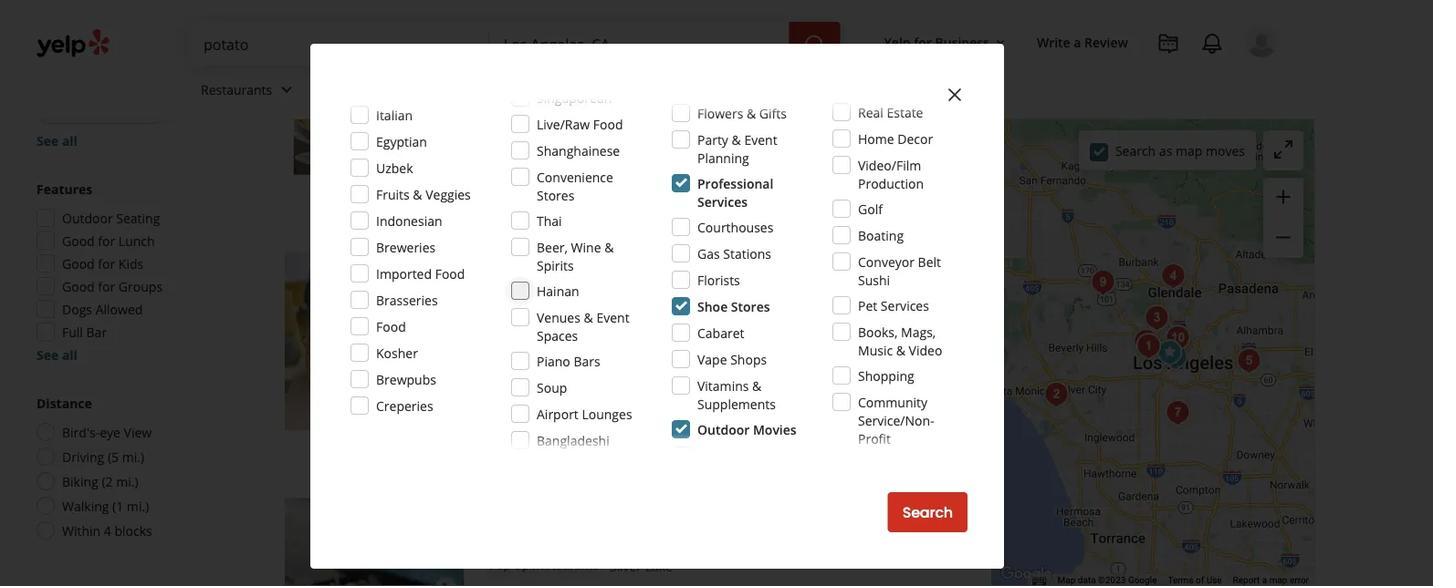 Task type: vqa. For each thing, say whether or not it's contained in the screenshot.
"5 locals recently requested a quote"
no



Task type: describe. For each thing, give the bounding box(es) containing it.
golf
[[858, 200, 883, 218]]

lake
[[645, 558, 673, 576]]

soup
[[537, 379, 567, 397]]

burgers
[[592, 312, 634, 327]]

terms
[[1168, 576, 1194, 587]]

cool
[[733, 365, 758, 382]]

takeout for potato
[[699, 180, 742, 195]]

all for 1st see all button from the top of the page
[[62, 132, 78, 149]]

imported
[[376, 265, 432, 283]]

(1
[[112, 498, 123, 515]]

steep
[[580, 383, 613, 400]]

outdoor movies
[[697, 421, 797, 439]]

vendors
[[83, 33, 127, 48]]

walking
[[62, 498, 109, 515]]

pop- inside pop-up restaurants link
[[490, 559, 514, 574]]

outdoor down airport at the left bottom of page
[[504, 427, 549, 442]]

for for business
[[914, 33, 932, 51]]

seating for like
[[552, 180, 590, 195]]

sack
[[610, 5, 652, 30]]

food for live/raw food
[[593, 115, 623, 133]]

features
[[37, 180, 92, 198]]

more link for potato
[[698, 136, 732, 153]]

"i don't know, dude, when you go to a cool asian potato
[[506, 365, 839, 382]]

driving (5 mi.)
[[62, 449, 144, 466]]

vitamins & supplements
[[697, 377, 776, 413]]

indonesian
[[376, 212, 442, 230]]

a inside balls--with a name like the potato sack, they need more potato items..."
[[740, 118, 747, 135]]

walking (1 mi.)
[[62, 498, 149, 515]]

a right write
[[1074, 33, 1081, 51]]

(new)
[[545, 312, 577, 327]]

am
[[590, 92, 610, 109]]

more inside balls--with a name like the potato sack, they need more potato items..."
[[569, 136, 601, 153]]

zoom out image
[[1273, 227, 1294, 249]]

within 4 blocks
[[62, 523, 152, 540]]

flowers
[[697, 105, 743, 122]]

/burger place, pay a pretty steep price for..."
[[506, 365, 922, 400]]

gifts
[[759, 105, 787, 122]]

start order link for /burger place, pay a pretty steep price for..."
[[820, 415, 934, 455]]

notifications image
[[1201, 33, 1223, 55]]

services for pet services
[[881, 297, 929, 314]]

stores for shoe stores
[[731, 298, 770, 315]]

outdoor seating for don't
[[504, 427, 590, 442]]

outdoor inside search dialog
[[697, 421, 750, 439]]

shoe stores
[[697, 298, 770, 315]]

balls-
[[675, 118, 707, 135]]

the potato sack link
[[506, 5, 652, 30]]

auto services
[[470, 81, 550, 98]]

error
[[1290, 576, 1309, 587]]

1
[[486, 5, 496, 30]]

courthouses
[[697, 219, 774, 236]]

0 vertical spatial potato
[[545, 5, 605, 30]]

pet
[[858, 297, 877, 314]]

data
[[1078, 576, 1096, 587]]

& for venues
[[584, 309, 593, 326]]

professional
[[697, 175, 774, 192]]

1 see all button from the top
[[37, 132, 78, 149]]

burgers button
[[588, 310, 638, 329]]

(231 reviews) link
[[614, 34, 692, 53]]

(231
[[614, 35, 639, 53]]

start order for balls--with a name like the potato sack, they need more potato items..."
[[838, 177, 916, 198]]

$$
[[724, 311, 739, 329]]

zoom in image
[[1273, 186, 1294, 208]]

mister fried potato image
[[1231, 343, 1267, 380]]

next image
[[435, 578, 457, 587]]

all for first see all button from the bottom
[[62, 346, 78, 364]]

shoe
[[697, 298, 728, 315]]

flowers & gifts
[[697, 105, 787, 122]]

1 vertical spatial up
[[514, 559, 529, 574]]

write a review
[[1037, 33, 1128, 51]]

kosher
[[376, 345, 418, 362]]

groups
[[119, 278, 163, 295]]

yelp for business button
[[877, 26, 1015, 58]]

use
[[1207, 576, 1222, 587]]

report a map error link
[[1233, 576, 1309, 587]]

dogs
[[62, 301, 92, 318]]

24 chevron down v2 image for "auto services" link
[[553, 79, 575, 101]]

creperies
[[376, 398, 433, 415]]

business
[[935, 33, 990, 51]]

production
[[858, 175, 924, 192]]

quite
[[517, 118, 548, 135]]

thai
[[537, 212, 562, 230]]

slideshow element for closed
[[285, 5, 464, 185]]

previous image for closed
[[292, 84, 314, 106]]

google
[[1128, 576, 1157, 587]]

more for (733 reviews)
[[684, 383, 718, 400]]

until for until 9:00 pm
[[524, 339, 550, 357]]

humble potato image inside map region
[[1038, 377, 1075, 414]]

3 previous image from the top
[[292, 578, 314, 587]]

home
[[858, 130, 894, 147]]

0 horizontal spatial humble potato image
[[285, 252, 464, 432]]

the inside balls--with a name like the potato sack, they need more potato items..."
[[811, 118, 833, 135]]

16 chevron down v2 image
[[993, 35, 1008, 50]]

real
[[858, 104, 884, 121]]

"i for "i don't know, dude, when you go to a cool asian potato
[[506, 365, 514, 382]]

map region
[[794, 0, 1433, 587]]

1 horizontal spatial group
[[1263, 178, 1304, 258]]

map for moves
[[1176, 142, 1203, 160]]

stores for convenience stores
[[537, 187, 575, 204]]

map data ©2023 google
[[1058, 576, 1157, 587]]

1 see all from the top
[[37, 132, 78, 149]]

sack,
[[879, 118, 909, 135]]

good for groups
[[62, 278, 163, 295]]

1 horizontal spatial pop-up restaurants
[[490, 559, 599, 574]]

pop-up restaurants button inside see all group
[[37, 97, 166, 124]]

eye
[[100, 424, 120, 441]]

beer, wine & spirits
[[537, 239, 614, 274]]

auto services link
[[455, 66, 590, 119]]

4.3 star rating image
[[486, 283, 585, 301]]

education
[[697, 448, 757, 465]]

map
[[1058, 576, 1076, 587]]

go
[[689, 365, 703, 382]]

& for flowers
[[747, 105, 756, 122]]

pop- inside see all group
[[48, 103, 72, 118]]

0 horizontal spatial the
[[506, 5, 540, 30]]

pop-up restaurants inside see all group
[[48, 103, 154, 118]]

shopping
[[858, 367, 914, 385]]

sushi
[[858, 272, 890, 289]]

delivery
[[623, 427, 666, 442]]

mi.) for biking (2 mi.)
[[116, 473, 138, 491]]

good for good for groups
[[62, 278, 95, 295]]

you
[[663, 365, 685, 382]]

vans image
[[1157, 340, 1193, 376]]

search image
[[804, 34, 826, 56]]

singaporean
[[537, 89, 612, 106]]

sandwiches button
[[645, 310, 717, 329]]

good for good for lunch
[[62, 232, 95, 250]]

map for error
[[1270, 576, 1288, 587]]

keyboard shortcuts image
[[1032, 577, 1047, 586]]

mi.) for driving (5 mi.)
[[122, 449, 144, 466]]

convenience
[[537, 168, 613, 186]]

party
[[697, 131, 728, 148]]

for for lunch
[[98, 232, 115, 250]]

poutine brothers image
[[1160, 395, 1196, 432]]

venues & event spaces
[[537, 309, 630, 345]]

florists
[[697, 272, 740, 289]]

seating for know,
[[552, 427, 590, 442]]

the potato sack image
[[285, 5, 464, 185]]

2 vertical spatial potato
[[797, 365, 839, 382]]

search dialog
[[0, 0, 1433, 587]]

piano bars
[[537, 353, 600, 370]]

don't
[[517, 365, 548, 382]]

start order link for balls--with a name like the potato sack, they need more potato items..."
[[820, 167, 934, 208]]

planning
[[697, 149, 749, 167]]

(231 reviews)
[[614, 35, 692, 53]]

/burger
[[839, 365, 884, 382]]

restaurants link
[[186, 66, 312, 119]]

0 vertical spatial potato
[[629, 118, 672, 135]]

16 checkmark v2 image for you
[[681, 426, 696, 441]]

fried
[[598, 118, 626, 135]]

convenience stores
[[537, 168, 613, 204]]

pet services
[[858, 297, 929, 314]]



Task type: locate. For each thing, give the bounding box(es) containing it.
humble potato
[[506, 252, 644, 277]]

reviews) inside 'link'
[[643, 35, 692, 53]]

mi.) right (5
[[122, 449, 144, 466]]

services inside professional services
[[697, 193, 748, 210]]

0 vertical spatial see all
[[37, 132, 78, 149]]

event down 'gifts'
[[744, 131, 777, 148]]

start order up golf
[[838, 177, 916, 198]]

1 24 chevron down v2 image from the left
[[276, 79, 298, 101]]

0 vertical spatial pop-up restaurants button
[[37, 97, 166, 124]]

bird's-eye view
[[62, 424, 152, 441]]

shops
[[730, 351, 767, 368]]

0 vertical spatial previous image
[[292, 84, 314, 106]]

0 vertical spatial start
[[838, 177, 872, 198]]

restaurants inside see all group
[[90, 103, 154, 118]]

0 vertical spatial the
[[506, 5, 540, 30]]

asian
[[761, 365, 793, 382]]

2 16 checkmark v2 image from the top
[[605, 426, 620, 441]]

& right (new)
[[584, 309, 593, 326]]

until for until 7:00 am tomorrow
[[531, 92, 558, 109]]

outdoor up good for lunch
[[62, 210, 113, 227]]

price
[[616, 383, 646, 400]]

0 vertical spatial map
[[1176, 142, 1203, 160]]

close image
[[944, 84, 966, 106]]

0 horizontal spatial pop-up restaurants button
[[37, 97, 166, 124]]

fruits & veggies
[[376, 186, 471, 203]]

outdoor inside group
[[62, 210, 113, 227]]

24 chevron down v2 image inside 'restaurants' link
[[276, 79, 298, 101]]

None search field
[[189, 22, 844, 66]]

outdoor seating for quite
[[504, 180, 590, 195]]

pop-up restaurants button down vendors
[[37, 97, 166, 124]]

know,
[[552, 365, 587, 382]]

0 vertical spatial pop-
[[48, 103, 72, 118]]

(733 reviews)
[[614, 282, 692, 300]]

& for vitamins
[[752, 377, 762, 395]]

& inside party & event planning
[[732, 131, 741, 148]]

all down "full"
[[62, 346, 78, 364]]

potato corner image
[[1155, 258, 1192, 295]]

1 vertical spatial event
[[596, 309, 630, 326]]

2 all from the top
[[62, 346, 78, 364]]

mi.) right the (1
[[127, 498, 149, 515]]

a right report
[[1262, 576, 1267, 587]]

angel's tijuana tacos image
[[1160, 320, 1196, 357]]

see all up 'features'
[[37, 132, 78, 149]]

more link for you
[[684, 383, 718, 400]]

more link down -
[[698, 136, 732, 153]]

1 horizontal spatial like
[[787, 118, 808, 135]]

0 horizontal spatial pop-up restaurants
[[48, 103, 154, 118]]

street vendors button
[[37, 27, 139, 55]]

food right imported
[[435, 265, 465, 283]]

0 vertical spatial start order link
[[820, 167, 934, 208]]

like inside balls--with a name like the potato sack, they need more potato items..."
[[787, 118, 808, 135]]

mags,
[[901, 324, 936, 341]]

& right fruits
[[413, 186, 422, 203]]

good for good for kids
[[62, 255, 95, 272]]

business categories element
[[186, 66, 1278, 119]]

search inside button
[[903, 503, 953, 524]]

all
[[62, 132, 78, 149], [62, 346, 78, 364]]

see all button up 'features'
[[37, 132, 78, 149]]

"i up "they" on the left top of page
[[506, 118, 514, 135]]

1 horizontal spatial search
[[1115, 142, 1156, 160]]

see all
[[37, 132, 78, 149], [37, 346, 78, 364]]

for up the good for kids
[[98, 232, 115, 250]]

map left error
[[1270, 576, 1288, 587]]

reviews) for (231 reviews)
[[643, 35, 692, 53]]

a right to
[[722, 365, 729, 382]]

brasseries
[[376, 292, 438, 309]]

all inside group
[[62, 346, 78, 364]]

american (new) button
[[486, 310, 581, 329]]

services up 'mags,'
[[881, 297, 929, 314]]

"i up pay on the bottom of page
[[506, 365, 514, 382]]

1 vertical spatial 16 checkmark v2 image
[[681, 426, 696, 441]]

& for party
[[732, 131, 741, 148]]

sandwiches
[[649, 312, 713, 327]]

1 "i from the top
[[506, 118, 514, 135]]

potato right asian
[[797, 365, 839, 382]]

& inside venues & event spaces
[[584, 309, 593, 326]]

until up quite on the top
[[531, 92, 558, 109]]

0 vertical spatial seating
[[552, 180, 590, 195]]

16 checkmark v2 image for potato
[[681, 179, 696, 194]]

supplements
[[697, 396, 776, 413]]

©2023
[[1098, 576, 1126, 587]]

0 vertical spatial mi.)
[[122, 449, 144, 466]]

lunch
[[119, 232, 155, 250]]

0 vertical spatial takeout
[[699, 180, 742, 195]]

services down the professional
[[697, 193, 748, 210]]

& up planning
[[732, 131, 741, 148]]

1 vertical spatial start order link
[[820, 415, 934, 455]]

2 start order from the top
[[838, 425, 916, 445]]

outdoor seating down airport at the left bottom of page
[[504, 427, 590, 442]]

4.2 star rating image
[[486, 36, 585, 54]]

0 vertical spatial see all button
[[37, 132, 78, 149]]

books,
[[858, 324, 898, 341]]

decor
[[898, 130, 933, 147]]

veggies
[[426, 186, 471, 203]]

the right 'gifts'
[[811, 118, 833, 135]]

mi.) for walking (1 mi.)
[[127, 498, 149, 515]]

within
[[62, 523, 101, 540]]

1 vertical spatial outdoor seating
[[504, 427, 590, 442]]

16 checkmark v2 image
[[681, 179, 696, 194], [681, 426, 696, 441]]

the potato sack image
[[1130, 329, 1167, 365]]

potato up '4.2' link
[[545, 5, 605, 30]]

order
[[876, 177, 916, 198], [876, 425, 916, 445]]

1 takeout from the top
[[699, 180, 742, 195]]

1 vertical spatial slideshow element
[[285, 252, 464, 432]]

event inside party & event planning
[[744, 131, 777, 148]]

1 horizontal spatial humble potato image
[[1038, 377, 1075, 414]]

mi.) right (2
[[116, 473, 138, 491]]

2 previous image from the top
[[292, 331, 314, 353]]

expand map image
[[1273, 139, 1294, 161]]

2 vertical spatial mi.)
[[127, 498, 149, 515]]

see up the distance
[[37, 346, 59, 364]]

2 vertical spatial services
[[881, 297, 929, 314]]

2 reviews) from the top
[[643, 282, 692, 300]]

for inside button
[[914, 33, 932, 51]]

auto
[[470, 81, 498, 98]]

a right pay on the bottom of page
[[531, 383, 538, 400]]

food for imported food
[[435, 265, 465, 283]]

potato down fried
[[604, 136, 643, 153]]

start up golf
[[838, 177, 872, 198]]

outdoor seating
[[62, 210, 160, 227]]

& up place,
[[896, 342, 906, 359]]

start order link up the boating
[[820, 167, 934, 208]]

1 16 checkmark v2 image from the top
[[605, 179, 620, 194]]

1 vertical spatial see
[[37, 346, 59, 364]]

venues
[[537, 309, 581, 326]]

open
[[486, 339, 520, 357]]

& inside the books, mags, music & video
[[896, 342, 906, 359]]

previous image for open
[[292, 331, 314, 353]]

1 vertical spatial order
[[876, 425, 916, 445]]

1 vertical spatial 16 checkmark v2 image
[[605, 426, 620, 441]]

order for /burger place, pay a pretty steep price for..."
[[876, 425, 916, 445]]

order down video/film
[[876, 177, 916, 198]]

16 checkmark v2 image down shanghainese
[[605, 179, 620, 194]]

0 vertical spatial start order
[[838, 177, 916, 198]]

24 chevron down v2 image inside "auto services" link
[[553, 79, 575, 101]]

terms of use
[[1168, 576, 1222, 587]]

& for fruits
[[413, 186, 422, 203]]

group containing features
[[31, 180, 226, 364]]

hainan
[[537, 283, 579, 300]]

breweries
[[376, 239, 436, 256]]

0 horizontal spatial event
[[596, 309, 630, 326]]

1 like from the left
[[551, 118, 572, 135]]

write
[[1037, 33, 1071, 51]]

0 horizontal spatial services
[[501, 81, 550, 98]]

1 vertical spatial "i
[[506, 365, 514, 382]]

imported food
[[376, 265, 465, 283]]

place,
[[888, 365, 922, 382]]

louders image
[[1128, 324, 1164, 361]]

services for professional services
[[697, 193, 748, 210]]

option group
[[31, 394, 226, 546]]

outdoor seating
[[504, 180, 590, 195], [504, 427, 590, 442]]

1 horizontal spatial 24 chevron down v2 image
[[553, 79, 575, 101]]

silver lake
[[610, 558, 673, 576]]

0 vertical spatial all
[[62, 132, 78, 149]]

start down the community
[[838, 425, 872, 445]]

2 order from the top
[[876, 425, 916, 445]]

all inside see all group
[[62, 132, 78, 149]]

slideshow element for open
[[285, 252, 464, 432]]

0 horizontal spatial group
[[31, 180, 226, 364]]

2 start order link from the top
[[820, 415, 934, 455]]

0 vertical spatial outdoor seating
[[504, 180, 590, 195]]

0 vertical spatial food
[[593, 115, 623, 133]]

slideshow element
[[285, 5, 464, 185], [285, 252, 464, 432], [285, 499, 464, 587]]

"i quite like the fried potato
[[506, 118, 672, 135]]

2 see all button from the top
[[37, 346, 78, 364]]

& up supplements
[[752, 377, 762, 395]]

1 start order link from the top
[[820, 167, 934, 208]]

1 vertical spatial all
[[62, 346, 78, 364]]

0 vertical spatial stores
[[537, 187, 575, 204]]

the right .
[[506, 5, 540, 30]]

1 horizontal spatial pop-
[[490, 559, 514, 574]]

2 takeout from the top
[[699, 427, 742, 442]]

2 good from the top
[[62, 255, 95, 272]]

live/raw
[[537, 115, 590, 133]]

2 slideshow element from the top
[[285, 252, 464, 432]]

pop-up restaurants left silver
[[490, 559, 599, 574]]

event for party & event planning
[[744, 131, 777, 148]]

start order link
[[820, 167, 934, 208], [820, 415, 934, 455]]

reviews) up sandwiches
[[643, 282, 692, 300]]

1 vertical spatial mi.)
[[116, 473, 138, 491]]

review
[[1085, 33, 1128, 51]]

2 like from the left
[[787, 118, 808, 135]]

1 seating from the top
[[552, 180, 590, 195]]

1 start order from the top
[[838, 177, 916, 198]]

start for balls--with a name like the potato sack, they need more potato items..."
[[838, 177, 872, 198]]

until up don't
[[524, 339, 550, 357]]

more link
[[590, 66, 676, 119]]

good down good for lunch
[[62, 255, 95, 272]]

2 vertical spatial slideshow element
[[285, 499, 464, 587]]

search for search as map moves
[[1115, 142, 1156, 160]]

start order for /burger place, pay a pretty steep price for..."
[[838, 425, 916, 445]]

more down -
[[698, 136, 732, 153]]

0 vertical spatial until
[[531, 92, 558, 109]]

potato inside balls--with a name like the potato sack, they need more potato items..."
[[836, 118, 876, 135]]

outdoor seating up the thai
[[504, 180, 590, 195]]

& right wine
[[604, 239, 614, 256]]

food down am
[[593, 115, 623, 133]]

0 vertical spatial slideshow element
[[285, 5, 464, 185]]

bar
[[86, 324, 107, 341]]

like right 'gifts'
[[787, 118, 808, 135]]

nordstrom rack image
[[1151, 335, 1188, 372]]

1 vertical spatial potato
[[836, 118, 876, 135]]

google image
[[997, 563, 1057, 587]]

0 vertical spatial "i
[[506, 118, 514, 135]]

see all button down "full"
[[37, 346, 78, 364]]

stations
[[723, 245, 771, 262]]

2 seating from the top
[[552, 427, 590, 442]]

2 24 chevron down v2 image from the left
[[553, 79, 575, 101]]

1 vertical spatial see all button
[[37, 346, 78, 364]]

1 outdoor seating from the top
[[504, 180, 590, 195]]

1 start from the top
[[838, 177, 872, 198]]

belt
[[918, 253, 941, 271]]

2 vertical spatial previous image
[[292, 578, 314, 587]]

0 vertical spatial 16 checkmark v2 image
[[681, 179, 696, 194]]

event
[[744, 131, 777, 148], [596, 309, 630, 326]]

potato down "tomorrow"
[[629, 118, 672, 135]]

blocks
[[115, 523, 152, 540]]

2 see from the top
[[37, 346, 59, 364]]

outdoor up education
[[697, 421, 750, 439]]

1 good from the top
[[62, 232, 95, 250]]

1 vertical spatial good
[[62, 255, 95, 272]]

3 good from the top
[[62, 278, 95, 295]]

piano
[[537, 353, 570, 370]]

1 vertical spatial pop-up restaurants
[[490, 559, 599, 574]]

video
[[909, 342, 942, 359]]

4.2
[[592, 35, 610, 53]]

0 horizontal spatial map
[[1176, 142, 1203, 160]]

2 vertical spatial restaurants
[[532, 559, 599, 574]]

& inside the beer, wine & spirits
[[604, 239, 614, 256]]

16 checkmark v2 image down lounges
[[605, 426, 620, 441]]

stores right shoe
[[731, 298, 770, 315]]

1 vertical spatial pop-up restaurants button
[[486, 558, 602, 576]]

1 vertical spatial see all
[[37, 346, 78, 364]]

stores inside "convenience stores"
[[537, 187, 575, 204]]

1 vertical spatial more link
[[684, 383, 718, 400]]

more down the
[[569, 136, 601, 153]]

stores
[[537, 187, 575, 204], [731, 298, 770, 315]]

0 horizontal spatial pop-
[[48, 103, 72, 118]]

street
[[48, 33, 80, 48]]

0 horizontal spatial restaurants
[[90, 103, 154, 118]]

see all group
[[33, 0, 226, 150]]

search as map moves
[[1115, 142, 1245, 160]]

more down go
[[684, 383, 718, 400]]

for down good for lunch
[[98, 255, 115, 272]]

pop-up restaurants link
[[486, 558, 602, 576]]

of
[[1196, 576, 1204, 587]]

0 vertical spatial pop-up restaurants
[[48, 103, 154, 118]]

0 vertical spatial good
[[62, 232, 95, 250]]

humble potato link
[[506, 252, 644, 277]]

1 16 checkmark v2 image from the top
[[681, 179, 696, 194]]

restaurants inside business categories element
[[201, 81, 272, 98]]

map
[[1176, 142, 1203, 160], [1270, 576, 1288, 587]]

see up 'features'
[[37, 132, 59, 149]]

reviews) for (733 reviews)
[[643, 282, 692, 300]]

potato left sack,
[[836, 118, 876, 135]]

to
[[707, 365, 719, 382]]

1 previous image from the top
[[292, 84, 314, 106]]

1 order from the top
[[876, 177, 916, 198]]

0 vertical spatial search
[[1115, 142, 1156, 160]]

for down the good for kids
[[98, 278, 115, 295]]

7:00
[[561, 92, 587, 109]]

report
[[1233, 576, 1260, 587]]

view
[[124, 424, 152, 441]]

pop-up restaurants down vendors
[[48, 103, 154, 118]]

pop-up restaurants
[[48, 103, 154, 118], [490, 559, 599, 574]]

house of mash image
[[1139, 300, 1175, 337]]

16 checkmark v2 image
[[605, 179, 620, 194], [605, 426, 620, 441]]

2 "i from the top
[[506, 365, 514, 382]]

start order down the community
[[838, 425, 916, 445]]

for for groups
[[98, 278, 115, 295]]

conveyor belt sushi
[[858, 253, 941, 289]]

all up 'features'
[[62, 132, 78, 149]]

projects image
[[1158, 33, 1179, 55]]

good up the dogs
[[62, 278, 95, 295]]

16 checkmark v2 image right the delivery
[[681, 426, 696, 441]]

2 horizontal spatial restaurants
[[532, 559, 599, 574]]

see all down "full"
[[37, 346, 78, 364]]

1 vertical spatial takeout
[[699, 427, 742, 442]]

"i for "i quite like the fried potato
[[506, 118, 514, 135]]

option group containing distance
[[31, 394, 226, 546]]

bird's-
[[62, 424, 100, 441]]

pop-up restaurants button left silver
[[486, 558, 602, 576]]

potato up (733
[[583, 252, 644, 277]]

0 horizontal spatial search
[[903, 503, 953, 524]]

a inside /burger place, pay a pretty steep price for..."
[[531, 383, 538, 400]]

start order link down the community
[[820, 415, 934, 455]]

for..."
[[649, 383, 681, 400]]

0 vertical spatial restaurants
[[201, 81, 272, 98]]

previous image
[[292, 84, 314, 106], [292, 331, 314, 353], [292, 578, 314, 587]]

brewpubs
[[376, 371, 436, 388]]

search for search
[[903, 503, 953, 524]]

2 start from the top
[[838, 425, 872, 445]]

uzbek
[[376, 159, 413, 177]]

takeout for you
[[699, 427, 742, 442]]

services up quite on the top
[[501, 81, 550, 98]]

1 vertical spatial the
[[811, 118, 833, 135]]

1 vertical spatial search
[[903, 503, 953, 524]]

pay
[[506, 383, 527, 400]]

1 horizontal spatial map
[[1270, 576, 1288, 587]]

event down (733
[[596, 309, 630, 326]]

for for kids
[[98, 255, 115, 272]]

2 horizontal spatial services
[[881, 297, 929, 314]]

0 vertical spatial up
[[72, 103, 87, 118]]

1 vertical spatial start
[[838, 425, 872, 445]]

see all button
[[37, 132, 78, 149], [37, 346, 78, 364]]

&
[[747, 105, 756, 122], [732, 131, 741, 148], [413, 186, 422, 203], [604, 239, 614, 256], [584, 309, 593, 326], [896, 342, 906, 359], [752, 377, 762, 395]]

1 all from the top
[[62, 132, 78, 149]]

up inside see all group
[[72, 103, 87, 118]]

2 see all from the top
[[37, 346, 78, 364]]

0 vertical spatial see
[[37, 132, 59, 149]]

services inside business categories element
[[501, 81, 550, 98]]

services for auto services
[[501, 81, 550, 98]]

seating down the airport lounges
[[552, 427, 590, 442]]

0 horizontal spatial stores
[[537, 187, 575, 204]]

0 vertical spatial 16 checkmark v2 image
[[605, 179, 620, 194]]

food up kosher
[[376, 318, 406, 335]]

2 outdoor seating from the top
[[504, 427, 590, 442]]

2 vertical spatial food
[[376, 318, 406, 335]]

1 horizontal spatial restaurants
[[201, 81, 272, 98]]

seating down shanghainese
[[552, 180, 590, 195]]

full bar
[[62, 324, 107, 341]]

2 vertical spatial potato
[[583, 252, 644, 277]]

1 vertical spatial previous image
[[292, 331, 314, 353]]

16 checkmark v2 image down items..."
[[681, 179, 696, 194]]

1 vertical spatial pop-
[[490, 559, 514, 574]]

1 horizontal spatial pop-up restaurants button
[[486, 558, 602, 576]]

0 vertical spatial services
[[501, 81, 550, 98]]

& inside vitamins & supplements
[[752, 377, 762, 395]]

reviews) right (231
[[643, 35, 692, 53]]

a right with
[[740, 118, 747, 135]]

1 vertical spatial reviews)
[[643, 282, 692, 300]]

for right yelp on the right of page
[[914, 33, 932, 51]]

1 reviews) from the top
[[643, 35, 692, 53]]

24 chevron down v2 image for 'restaurants' link
[[276, 79, 298, 101]]

2 16 checkmark v2 image from the top
[[681, 426, 696, 441]]

good up the good for kids
[[62, 232, 95, 250]]

order for balls--with a name like the potato sack, they need more potato items..."
[[876, 177, 916, 198]]

professional services
[[697, 175, 774, 210]]

3 slideshow element from the top
[[285, 499, 464, 587]]

when
[[627, 365, 660, 382]]

seating
[[116, 210, 160, 227]]

1 slideshow element from the top
[[285, 5, 464, 185]]

more link down go
[[684, 383, 718, 400]]

0 vertical spatial event
[[744, 131, 777, 148]]

stores up the thai
[[537, 187, 575, 204]]

24 chevron down v2 image
[[276, 79, 298, 101], [553, 79, 575, 101]]

vape shops
[[697, 351, 767, 368]]

0 vertical spatial reviews)
[[643, 35, 692, 53]]

2 horizontal spatial food
[[593, 115, 623, 133]]

real estate
[[858, 104, 923, 121]]

report a map error
[[1233, 576, 1309, 587]]

1 horizontal spatial up
[[514, 559, 529, 574]]

1 vertical spatial services
[[697, 193, 748, 210]]

order down the community
[[876, 425, 916, 445]]

dogs allowed
[[62, 301, 143, 318]]

more for (231 reviews)
[[698, 136, 732, 153]]

1 vertical spatial potato
[[604, 136, 643, 153]]

takeout up education
[[699, 427, 742, 442]]

0 vertical spatial order
[[876, 177, 916, 198]]

event for venues & event spaces
[[596, 309, 630, 326]]

1 see from the top
[[37, 132, 59, 149]]

start for /burger place, pay a pretty steep price for..."
[[838, 425, 872, 445]]

the baked potato image
[[1085, 265, 1121, 301]]

0 vertical spatial more link
[[698, 136, 732, 153]]

start
[[838, 177, 872, 198], [838, 425, 872, 445]]

1 horizontal spatial services
[[697, 193, 748, 210]]

event inside venues & event spaces
[[596, 309, 630, 326]]

9:00
[[554, 339, 579, 357]]

up
[[72, 103, 87, 118], [514, 559, 529, 574]]

1 vertical spatial stores
[[731, 298, 770, 315]]

more link
[[698, 136, 732, 153], [684, 383, 718, 400]]

outdoor up the thai
[[504, 180, 549, 195]]

map right 'as'
[[1176, 142, 1203, 160]]

2 vertical spatial good
[[62, 278, 95, 295]]

& left 'gifts'
[[747, 105, 756, 122]]

takeout down planning
[[699, 180, 742, 195]]

user actions element
[[870, 23, 1304, 135]]

0 horizontal spatial 24 chevron down v2 image
[[276, 79, 298, 101]]

humble potato image
[[285, 252, 464, 432], [1038, 377, 1075, 414]]

like up need
[[551, 118, 572, 135]]

group
[[1263, 178, 1304, 258], [31, 180, 226, 364]]

potato inside balls--with a name like the potato sack, they need more potato items..."
[[604, 136, 643, 153]]

0 horizontal spatial like
[[551, 118, 572, 135]]



